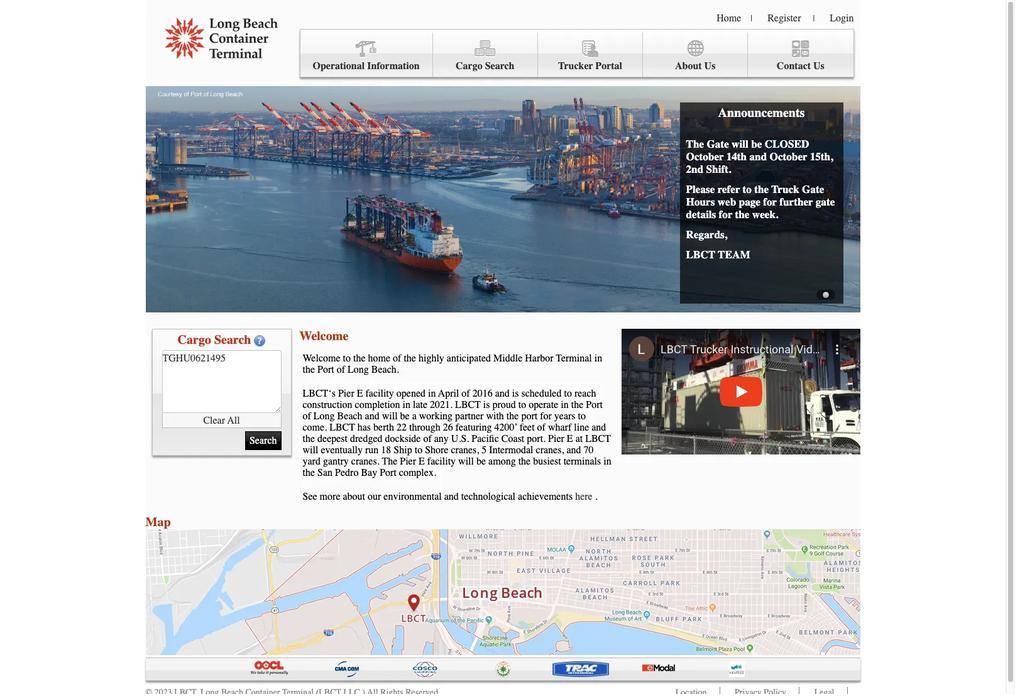 Task type: vqa. For each thing, say whether or not it's contained in the screenshot.
the
yes



Task type: locate. For each thing, give the bounding box(es) containing it.
2 horizontal spatial e
[[567, 433, 573, 445]]

october up please
[[686, 150, 724, 163]]

october up the truck
[[770, 150, 808, 163]]

1 vertical spatial facility
[[428, 456, 456, 467]]

to right refer
[[743, 183, 752, 196]]

to left home
[[343, 353, 351, 364]]

us for contact us
[[814, 60, 825, 72]]

0 vertical spatial the
[[686, 138, 704, 150]]

in right terminal
[[595, 353, 603, 364]]

cargo inside menu bar
[[456, 60, 483, 72]]

0 horizontal spatial cranes,
[[451, 445, 479, 456]]

1 horizontal spatial october
[[770, 150, 808, 163]]

the up 2nd
[[686, 138, 704, 150]]

october
[[686, 150, 724, 163], [770, 150, 808, 163]]

1 horizontal spatial be
[[477, 456, 486, 467]]

15th,
[[810, 150, 834, 163]]

contact
[[777, 60, 811, 72]]

2 vertical spatial port
[[380, 467, 397, 479]]

trucker portal link
[[538, 33, 643, 77]]

be
[[752, 138, 762, 150], [400, 411, 410, 422], [477, 456, 486, 467]]

.
[[595, 491, 598, 502]]

and left technological
[[444, 491, 459, 502]]

middle
[[494, 353, 523, 364]]

is
[[512, 388, 519, 399], [483, 399, 490, 411]]

and right 2016
[[495, 388, 510, 399]]

port up lbct's
[[318, 364, 334, 375]]

be left a
[[400, 411, 410, 422]]

register
[[768, 13, 801, 24]]

0 vertical spatial facility
[[366, 388, 394, 399]]

and right "line"
[[592, 422, 606, 433]]

1 horizontal spatial facility
[[428, 456, 456, 467]]

completion
[[355, 399, 400, 411]]

the left port
[[507, 411, 519, 422]]

1 horizontal spatial cargo search
[[456, 60, 515, 72]]

hours
[[686, 196, 715, 208]]

1 horizontal spatial |
[[813, 13, 815, 24]]

0 horizontal spatial facility
[[366, 388, 394, 399]]

1 vertical spatial e
[[567, 433, 573, 445]]

0 horizontal spatial cargo search
[[178, 333, 251, 347]]

0 vertical spatial long
[[348, 364, 369, 375]]

see
[[303, 491, 317, 502]]

1 horizontal spatial cargo
[[456, 60, 483, 72]]

san
[[318, 467, 333, 479]]

1 vertical spatial pier
[[548, 433, 565, 445]]

long down lbct's
[[314, 411, 335, 422]]

please refer to the truck gate hours web page for further gate details for the week.
[[686, 183, 835, 221]]

will
[[732, 138, 749, 150], [382, 411, 398, 422], [303, 445, 318, 456], [459, 456, 474, 467]]

4200'
[[495, 422, 518, 433]]

to inside the welcome to the home of the highly anticipated middle harbor terminal in the port of long beach.
[[343, 353, 351, 364]]

complex.
[[399, 467, 436, 479]]

1 vertical spatial gate
[[802, 183, 825, 196]]

1 horizontal spatial search
[[485, 60, 515, 72]]

2 vertical spatial e
[[419, 456, 425, 467]]

port right bay
[[380, 467, 397, 479]]

2 cranes, from the left
[[536, 445, 564, 456]]

us for about us
[[705, 60, 716, 72]]

cargo search
[[456, 60, 515, 72], [178, 333, 251, 347]]

of right home
[[393, 353, 401, 364]]

shift.
[[707, 163, 732, 175]]

about us
[[675, 60, 716, 72]]

trucker
[[558, 60, 593, 72]]

technological
[[462, 491, 516, 502]]

2 horizontal spatial be
[[752, 138, 762, 150]]

april
[[438, 388, 459, 399]]

0 vertical spatial gate
[[707, 138, 729, 150]]

1 vertical spatial be
[[400, 411, 410, 422]]

0 vertical spatial port
[[318, 364, 334, 375]]

0 horizontal spatial long
[[314, 411, 335, 422]]

2 horizontal spatial port
[[586, 399, 603, 411]]

the
[[686, 138, 704, 150], [382, 456, 398, 467]]

1 horizontal spatial gate
[[802, 183, 825, 196]]

1 october from the left
[[686, 150, 724, 163]]

facility down any
[[428, 456, 456, 467]]

long
[[348, 364, 369, 375], [314, 411, 335, 422]]

the
[[755, 183, 769, 196], [736, 208, 750, 221], [353, 353, 366, 364], [404, 353, 416, 364], [303, 364, 315, 375], [571, 399, 584, 411], [507, 411, 519, 422], [303, 433, 315, 445], [519, 456, 531, 467], [303, 467, 315, 479]]

1 vertical spatial the
[[382, 456, 398, 467]]

26
[[443, 422, 453, 433]]

to
[[743, 183, 752, 196], [343, 353, 351, 364], [564, 388, 572, 399], [519, 399, 526, 411], [578, 411, 586, 422], [415, 445, 423, 456]]

of left 2016
[[462, 388, 470, 399]]

1 | from the left
[[751, 13, 753, 24]]

0 horizontal spatial us
[[705, 60, 716, 72]]

be inside the gate will be closed october 14th and october 15th, 2nd shift.
[[752, 138, 762, 150]]

welcome inside the welcome to the home of the highly anticipated middle harbor terminal in the port of long beach.
[[303, 353, 341, 364]]

the right run
[[382, 456, 398, 467]]

the left the san
[[303, 467, 315, 479]]

port
[[318, 364, 334, 375], [586, 399, 603, 411], [380, 467, 397, 479]]

1 us from the left
[[705, 60, 716, 72]]

cranes, down wharf
[[536, 445, 564, 456]]

gate up shift.
[[707, 138, 729, 150]]

come.
[[303, 422, 327, 433]]

2nd
[[686, 163, 704, 175]]

0 vertical spatial cargo
[[456, 60, 483, 72]]

None submit
[[245, 431, 281, 450]]

0 vertical spatial search
[[485, 60, 515, 72]]

search inside menu bar
[[485, 60, 515, 72]]

facility down beach.
[[366, 388, 394, 399]]

has
[[358, 422, 371, 433]]

long inside the welcome to the home of the highly anticipated middle harbor terminal in the port of long beach.
[[348, 364, 369, 375]]

of left any
[[424, 433, 432, 445]]

to right years
[[578, 411, 586, 422]]

0 horizontal spatial is
[[483, 399, 490, 411]]

pier right port.
[[548, 433, 565, 445]]

environmental
[[384, 491, 442, 502]]

us right about
[[705, 60, 716, 72]]

2 horizontal spatial for
[[764, 196, 777, 208]]

achievements
[[518, 491, 573, 502]]

gate right the truck
[[802, 183, 825, 196]]

2 us from the left
[[814, 60, 825, 72]]

| left login
[[813, 13, 815, 24]]

berth
[[374, 422, 394, 433]]

menu bar
[[300, 29, 854, 77]]

welcome for welcome to the home of the highly anticipated middle harbor terminal in the port of long beach.
[[303, 353, 341, 364]]

and
[[495, 388, 510, 399], [365, 411, 380, 422], [592, 422, 606, 433], [567, 445, 581, 456], [444, 491, 459, 502]]

gate
[[707, 138, 729, 150], [802, 183, 825, 196]]

the up "line"
[[571, 399, 584, 411]]

in right the 70
[[604, 456, 612, 467]]

0 horizontal spatial for
[[540, 411, 552, 422]]

2 horizontal spatial pier
[[548, 433, 565, 445]]

1 horizontal spatial us
[[814, 60, 825, 72]]

port up "line"
[[586, 399, 603, 411]]

18
[[381, 445, 391, 456]]

0 horizontal spatial gate
[[707, 138, 729, 150]]

intermodal
[[489, 445, 534, 456]]

2016
[[473, 388, 493, 399]]

of
[[393, 353, 401, 364], [337, 364, 345, 375], [462, 388, 470, 399], [303, 411, 311, 422], [537, 422, 546, 433], [424, 433, 432, 445]]

0 vertical spatial welcome
[[300, 329, 349, 343]]

1 horizontal spatial the
[[686, 138, 704, 150]]

about
[[675, 60, 702, 72]]

to inside the please refer to the truck gate hours web page for further gate details for the week.
[[743, 183, 752, 196]]

lbct left has
[[330, 422, 355, 433]]

0 vertical spatial e
[[357, 388, 363, 399]]

for right the page
[[764, 196, 777, 208]]

0 horizontal spatial search
[[214, 333, 251, 347]]

beach.
[[372, 364, 399, 375]]

here link
[[576, 491, 593, 502]]

welcome for welcome
[[300, 329, 349, 343]]

| right 'home' link
[[751, 13, 753, 24]]

harbor
[[525, 353, 554, 364]]

long left beach.
[[348, 364, 369, 375]]

2 | from the left
[[813, 13, 815, 24]]

0 horizontal spatial e
[[357, 388, 363, 399]]

0 horizontal spatial pier
[[338, 388, 355, 399]]

operational information
[[313, 60, 420, 72]]

1 vertical spatial search
[[214, 333, 251, 347]]

1 horizontal spatial long
[[348, 364, 369, 375]]

be left closed
[[752, 138, 762, 150]]

login link
[[830, 13, 854, 24]]

cranes, left "5"
[[451, 445, 479, 456]]

1 horizontal spatial cranes,
[[536, 445, 564, 456]]

2 vertical spatial pier
[[400, 456, 416, 467]]

lbct right at
[[586, 433, 611, 445]]

e left at
[[567, 433, 573, 445]]

e
[[357, 388, 363, 399], [567, 433, 573, 445], [419, 456, 425, 467]]

will down announcements
[[732, 138, 749, 150]]

for right port
[[540, 411, 552, 422]]

|
[[751, 13, 753, 24], [813, 13, 815, 24]]

0 horizontal spatial |
[[751, 13, 753, 24]]

port.
[[527, 433, 546, 445]]

lbct
[[686, 248, 716, 261], [455, 399, 481, 411], [330, 422, 355, 433], [586, 433, 611, 445]]

lbct team
[[686, 248, 751, 261]]

to right proud
[[519, 399, 526, 411]]

login
[[830, 13, 854, 24]]

0 vertical spatial cargo search
[[456, 60, 515, 72]]

is left proud
[[483, 399, 490, 411]]

be left among
[[477, 456, 486, 467]]

us
[[705, 60, 716, 72], [814, 60, 825, 72]]

us right contact
[[814, 60, 825, 72]]

gate inside the gate will be closed october 14th and october 15th, 2nd shift.
[[707, 138, 729, 150]]

welcome to the home of the highly anticipated middle harbor terminal in the port of long beach.
[[303, 353, 603, 375]]

1 vertical spatial cargo
[[178, 333, 211, 347]]

to left reach
[[564, 388, 572, 399]]

0 vertical spatial be
[[752, 138, 762, 150]]

0 horizontal spatial port
[[318, 364, 334, 375]]

0 horizontal spatial october
[[686, 150, 724, 163]]

2 vertical spatial be
[[477, 456, 486, 467]]

pier down 'dockside'
[[400, 456, 416, 467]]

the up lbct's
[[303, 364, 315, 375]]

1 cranes, from the left
[[451, 445, 479, 456]]

0 horizontal spatial the
[[382, 456, 398, 467]]

pier up beach
[[338, 388, 355, 399]]

1 vertical spatial long
[[314, 411, 335, 422]]

for
[[764, 196, 777, 208], [719, 208, 733, 221], [540, 411, 552, 422]]

gate inside the please refer to the truck gate hours web page for further gate details for the week.
[[802, 183, 825, 196]]

facility
[[366, 388, 394, 399], [428, 456, 456, 467]]

1 vertical spatial welcome
[[303, 353, 341, 364]]

e up beach
[[357, 388, 363, 399]]

regards,​
[[686, 228, 728, 241]]

e left shore
[[419, 456, 425, 467]]

dredged
[[350, 433, 383, 445]]

for right details
[[719, 208, 733, 221]]

is left 'scheduled' on the right of the page
[[512, 388, 519, 399]]



Task type: describe. For each thing, give the bounding box(es) containing it.
shore
[[425, 445, 449, 456]]

page
[[739, 196, 761, 208]]

ship
[[394, 445, 412, 456]]

dockside
[[385, 433, 421, 445]]

clear all
[[203, 415, 240, 426]]

run
[[365, 445, 379, 456]]

clear all button
[[162, 413, 281, 428]]

port inside the welcome to the home of the highly anticipated middle harbor terminal in the port of long beach.
[[318, 364, 334, 375]]

see more about our environmental and technological achievements here .
[[303, 491, 598, 502]]

working
[[419, 411, 453, 422]]

busiest
[[533, 456, 561, 467]]

of right feet
[[537, 422, 546, 433]]

1 horizontal spatial for
[[719, 208, 733, 221]]

coast
[[502, 433, 525, 445]]

refer
[[718, 183, 740, 196]]

5
[[482, 445, 487, 456]]

the inside the gate will be closed october 14th and october 15th, 2nd shift.
[[686, 138, 704, 150]]

in inside the welcome to the home of the highly anticipated middle harbor terminal in the port of long beach.
[[595, 353, 603, 364]]

more
[[320, 491, 341, 502]]

with
[[486, 411, 504, 422]]

truck
[[772, 183, 800, 196]]

in left late
[[403, 399, 411, 411]]

of down lbct's
[[303, 411, 311, 422]]

partner
[[455, 411, 484, 422]]

the left the truck
[[755, 183, 769, 196]]

here
[[576, 491, 593, 502]]

opened
[[397, 388, 426, 399]]

home
[[717, 13, 742, 24]]

in right operate
[[561, 399, 569, 411]]

proud
[[493, 399, 516, 411]]

lbct's pier e facility opened in april of 2016 and is scheduled to reach construction completion in late 2021.  lbct is proud to operate in the port of long beach and will be a working partner with the port for years to come.  lbct has berth 22 through 26 featuring 4200' feet of wharf line and the deepest dredged dockside of any u.s. pacific coast port. pier e at lbct will eventually run 18 ship to shore cranes, 5 intermodal cranes, and 70 yard gantry cranes. the pier e facility will be among the busiest terminals in the san pedro bay port complex.
[[303, 388, 612, 479]]

1 vertical spatial cargo search
[[178, 333, 251, 347]]

pedro
[[335, 467, 359, 479]]

lbct up featuring
[[455, 399, 481, 411]]

port
[[522, 411, 538, 422]]

home
[[368, 353, 391, 364]]

information
[[367, 60, 420, 72]]

contact us link
[[749, 33, 854, 77]]

gantry
[[323, 456, 349, 467]]

of up construction
[[337, 364, 345, 375]]

closed
[[765, 138, 810, 150]]

1 horizontal spatial e
[[419, 456, 425, 467]]

2 october from the left
[[770, 150, 808, 163]]

eventually
[[321, 445, 363, 456]]

construction
[[303, 399, 353, 411]]

will inside the gate will be closed october 14th and october 15th, 2nd shift.
[[732, 138, 749, 150]]

any
[[434, 433, 449, 445]]

beach
[[337, 411, 363, 422]]

cargo search link
[[433, 33, 538, 77]]

a
[[412, 411, 417, 422]]

about us link
[[643, 33, 749, 77]]

the right among
[[519, 456, 531, 467]]

team
[[718, 248, 751, 261]]

trucker portal
[[558, 60, 623, 72]]

in right late
[[428, 388, 436, 399]]

0 horizontal spatial cargo
[[178, 333, 211, 347]]

portal
[[596, 60, 623, 72]]

scheduled
[[522, 388, 562, 399]]

and right beach
[[365, 411, 380, 422]]

the up the yard
[[303, 433, 315, 445]]

1 vertical spatial port
[[586, 399, 603, 411]]

1 horizontal spatial port
[[380, 467, 397, 479]]

and left the 70
[[567, 445, 581, 456]]

reach
[[575, 388, 597, 399]]

will left a
[[382, 411, 398, 422]]

deepest
[[318, 433, 348, 445]]

through
[[409, 422, 441, 433]]

anticipated
[[447, 353, 491, 364]]

terminals
[[564, 456, 601, 467]]

will down come.
[[303, 445, 318, 456]]

2021.
[[430, 399, 453, 411]]

pacific
[[472, 433, 499, 445]]

web
[[718, 196, 737, 208]]

bay
[[361, 467, 377, 479]]

will left "5"
[[459, 456, 474, 467]]

menu bar containing operational information
[[300, 29, 854, 77]]

0 horizontal spatial be
[[400, 411, 410, 422]]

operational
[[313, 60, 365, 72]]

register link
[[768, 13, 801, 24]]

the left week.
[[736, 208, 750, 221]]

among
[[489, 456, 516, 467]]

the left highly
[[404, 353, 416, 364]]

Enter container numbers and/ or booking numbers. text field
[[162, 350, 281, 413]]

operational information link
[[300, 33, 433, 77]]

further
[[780, 196, 814, 208]]

featuring
[[456, 422, 492, 433]]

please
[[686, 183, 715, 196]]

1 horizontal spatial is
[[512, 388, 519, 399]]

long inside lbct's pier e facility opened in april of 2016 and is scheduled to reach construction completion in late 2021.  lbct is proud to operate in the port of long beach and will be a working partner with the port for years to come.  lbct has berth 22 through 26 featuring 4200' feet of wharf line and the deepest dredged dockside of any u.s. pacific coast port. pier e at lbct will eventually run 18 ship to shore cranes, 5 intermodal cranes, and 70 yard gantry cranes. the pier e facility will be among the busiest terminals in the san pedro bay port complex.
[[314, 411, 335, 422]]

for inside lbct's pier e facility opened in april of 2016 and is scheduled to reach construction completion in late 2021.  lbct is proud to operate in the port of long beach and will be a working partner with the port for years to come.  lbct has berth 22 through 26 featuring 4200' feet of wharf line and the deepest dredged dockside of any u.s. pacific coast port. pier e at lbct will eventually run 18 ship to shore cranes, 5 intermodal cranes, and 70 yard gantry cranes. the pier e facility will be among the busiest terminals in the san pedro bay port complex.
[[540, 411, 552, 422]]

the left home
[[353, 353, 366, 364]]

contact us
[[777, 60, 825, 72]]

lbct down the regards,​
[[686, 248, 716, 261]]

the inside lbct's pier e facility opened in april of 2016 and is scheduled to reach construction completion in late 2021.  lbct is proud to operate in the port of long beach and will be a working partner with the port for years to come.  lbct has berth 22 through 26 featuring 4200' feet of wharf line and the deepest dredged dockside of any u.s. pacific coast port. pier e at lbct will eventually run 18 ship to shore cranes, 5 intermodal cranes, and 70 yard gantry cranes. the pier e facility will be among the busiest terminals in the san pedro bay port complex.
[[382, 456, 398, 467]]

details
[[686, 208, 716, 221]]

0 vertical spatial pier
[[338, 388, 355, 399]]

line
[[574, 422, 589, 433]]

14th and
[[727, 150, 767, 163]]

1 horizontal spatial pier
[[400, 456, 416, 467]]

the gate will be closed october 14th and october 15th, 2nd shift.
[[686, 138, 834, 175]]

lbct's
[[303, 388, 336, 399]]

announcements
[[719, 106, 805, 120]]

about
[[343, 491, 365, 502]]

gate
[[816, 196, 835, 208]]

70
[[584, 445, 594, 456]]

to right ship
[[415, 445, 423, 456]]

wharf
[[548, 422, 572, 433]]

yard
[[303, 456, 321, 467]]

operate
[[529, 399, 559, 411]]

home link
[[717, 13, 742, 24]]

u.s.
[[451, 433, 469, 445]]

feet
[[520, 422, 535, 433]]

all
[[227, 415, 240, 426]]

years
[[555, 411, 576, 422]]

week.
[[753, 208, 779, 221]]

cranes.
[[351, 456, 380, 467]]

late
[[413, 399, 428, 411]]

terminal
[[556, 353, 592, 364]]



